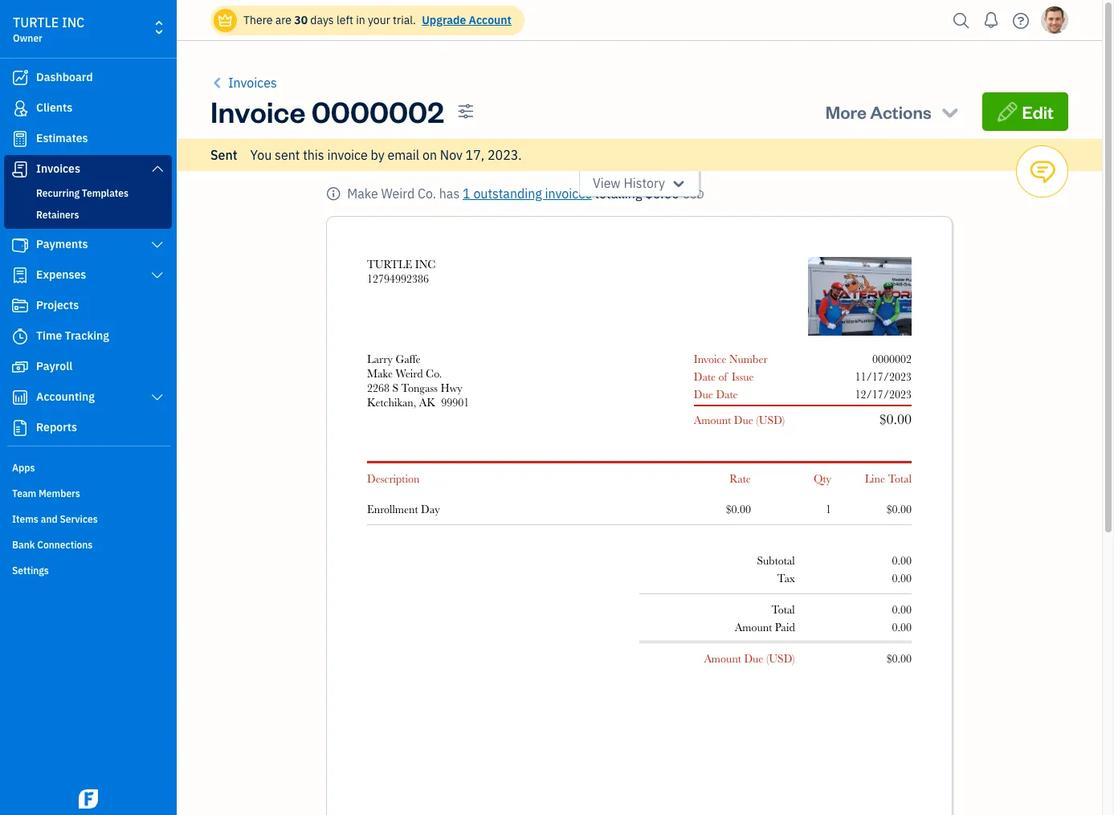 Task type: vqa. For each thing, say whether or not it's contained in the screenshot.
Expenses's chevron large down icon
yes



Task type: locate. For each thing, give the bounding box(es) containing it.
settings
[[12, 565, 49, 577]]

expenses
[[36, 267, 86, 282]]

notifications image
[[978, 4, 1004, 36]]

amount inside the total amount paid
[[735, 621, 772, 634]]

invoice up you
[[210, 92, 306, 130]]

gaffe up tongass
[[396, 353, 421, 366]]

1 vertical spatial chevron large down image
[[150, 391, 165, 404]]

co. inside the larry gaffe make weird co. 2268 s tongass hwy ketchikan, ak  99901
[[426, 367, 442, 380]]

1 horizontal spatial turtle
[[367, 258, 412, 271]]

0 vertical spatial date
[[694, 370, 716, 383]]

1 horizontal spatial invoices
[[228, 75, 277, 91]]

0000002
[[311, 92, 444, 130], [872, 353, 912, 366]]

1 vertical spatial inc
[[415, 258, 436, 271]]

2 vertical spatial due
[[744, 652, 764, 665]]

view
[[593, 175, 621, 191]]

0 vertical spatial invoice
[[210, 92, 306, 130]]

2 0.00 from the top
[[892, 572, 912, 585]]

usd down paid
[[769, 652, 792, 665]]

turtle for turtle inc owner
[[13, 14, 59, 31]]

apps link
[[4, 455, 172, 480]]

account
[[469, 13, 512, 27]]

1 vertical spatial amount
[[735, 621, 772, 634]]

amount due ( usd ) down the total amount paid on the right
[[704, 652, 795, 665]]

1 horizontal spatial larry
[[367, 353, 393, 366]]

invoice
[[210, 92, 306, 130], [694, 353, 727, 366]]

11/17/2023
[[855, 370, 912, 383]]

0 vertical spatial weird
[[381, 186, 415, 202]]

total right line
[[888, 472, 912, 485]]

invoice 0000002
[[210, 92, 444, 130]]

inc
[[62, 14, 85, 31], [415, 258, 436, 271]]

0 horizontal spatial (
[[756, 414, 759, 427]]

1 horizontal spatial 1
[[826, 503, 831, 516]]

1 vertical spatial make
[[367, 367, 393, 380]]

1 down qty
[[826, 503, 831, 516]]

you sent this invoice by email on nov 17, 2023.
[[250, 147, 522, 163]]

are
[[275, 13, 292, 27]]

projects
[[36, 298, 79, 312]]

reports
[[36, 420, 77, 435]]

2 0.00 0.00 from the top
[[892, 603, 912, 634]]

hwy
[[441, 382, 462, 394]]

0 vertical spatial invoices
[[228, 75, 277, 91]]

usd inside make weird co. has 1 outstanding invoices totalling $0.00 usd
[[683, 187, 704, 202]]

due down the total amount paid on the right
[[744, 652, 764, 665]]

)
[[782, 414, 785, 427], [792, 652, 795, 665]]

1 vertical spatial turtle
[[367, 258, 412, 271]]

0 vertical spatial chevron large down image
[[150, 162, 165, 175]]

issue
[[732, 370, 754, 383]]

time tracking
[[36, 329, 109, 343]]

0000002 up larry gaffe will receive your message by email.
[[311, 92, 444, 130]]

4 0.00 from the top
[[892, 621, 912, 634]]

timer image
[[10, 329, 30, 345]]

expenses link
[[4, 261, 172, 290]]

by right on
[[439, 147, 451, 161]]

1 0.00 0.00 from the top
[[892, 554, 912, 585]]

0 horizontal spatial invoices
[[36, 161, 80, 176]]

in
[[356, 13, 365, 27]]

weird down email
[[381, 186, 415, 202]]

1 chevron large down image from the top
[[150, 239, 165, 251]]

tracking
[[65, 329, 109, 343]]

usd down 'number'
[[759, 414, 782, 427]]

subtotal
[[757, 554, 795, 567]]

make right info icon
[[347, 186, 378, 202]]

0 horizontal spatial turtle
[[13, 14, 59, 31]]

invoices right chevronleft icon
[[228, 75, 277, 91]]

bank connections
[[12, 539, 93, 551]]

info image
[[326, 184, 341, 203]]

date of issue
[[694, 370, 754, 383]]

by left email
[[371, 147, 385, 163]]

gaffe left will
[[277, 147, 305, 161]]

larry up 2268
[[367, 353, 393, 366]]

1 vertical spatial chevron large down image
[[150, 269, 165, 282]]

99901
[[441, 396, 469, 409]]

due down date of issue
[[694, 388, 713, 401]]

date left of
[[694, 370, 716, 383]]

payroll
[[36, 359, 73, 374]]

0 vertical spatial larry
[[249, 147, 275, 161]]

0 horizontal spatial total
[[771, 603, 795, 616]]

invoice for invoice number
[[694, 353, 727, 366]]

invoice image
[[10, 161, 30, 178]]

invoices button
[[210, 73, 277, 92]]

12/17/2023
[[855, 388, 912, 401]]

due
[[694, 388, 713, 401], [734, 414, 753, 427], [744, 652, 764, 665]]

view comments image
[[1029, 146, 1057, 197]]

0 vertical spatial chevron large down image
[[150, 239, 165, 251]]

amount down the total amount paid on the right
[[704, 652, 741, 665]]

receive
[[327, 147, 364, 161]]

make up 2268
[[367, 367, 393, 380]]

more
[[826, 100, 867, 123]]

1 horizontal spatial inc
[[415, 258, 436, 271]]

0 horizontal spatial invoice
[[210, 92, 306, 130]]

1 0.00 from the top
[[892, 554, 912, 567]]

turtle up 12794992386
[[367, 258, 412, 271]]

payments
[[36, 237, 88, 251]]

0 vertical spatial total
[[888, 472, 912, 485]]

weird up tongass
[[396, 367, 423, 380]]

chevron large down image for expenses
[[150, 269, 165, 282]]

co. up tongass
[[426, 367, 442, 380]]

1 vertical spatial (
[[766, 652, 769, 665]]

chevron large down image
[[150, 162, 165, 175], [150, 391, 165, 404]]

0 horizontal spatial by
[[371, 147, 385, 163]]

1 vertical spatial co.
[[426, 367, 442, 380]]

larry inside the larry gaffe make weird co. 2268 s tongass hwy ketchikan, ak  99901
[[367, 353, 393, 366]]

0 horizontal spatial )
[[782, 414, 785, 427]]

recurring
[[36, 187, 80, 199]]

turtle inside turtle inc 12794992386
[[367, 258, 412, 271]]

subtotal tax
[[757, 554, 795, 585]]

members
[[39, 488, 80, 500]]

1 vertical spatial weird
[[396, 367, 423, 380]]

time
[[36, 329, 62, 343]]

1 vertical spatial invoice
[[694, 353, 727, 366]]

0 vertical spatial usd
[[683, 187, 704, 202]]

chevron large down image down retainers link
[[150, 239, 165, 251]]

larry left sent
[[249, 147, 275, 161]]

0.00 0.00 for total
[[892, 603, 912, 634]]

1 chevron large down image from the top
[[150, 162, 165, 175]]

1 vertical spatial your
[[366, 147, 389, 161]]

invoice for invoice 0000002
[[210, 92, 306, 130]]

inc inside turtle inc 12794992386
[[415, 258, 436, 271]]

1 vertical spatial 1
[[826, 503, 831, 516]]

inc up 12794992386
[[415, 258, 436, 271]]

more actions button
[[811, 92, 976, 131]]

clients
[[36, 100, 72, 115]]

s
[[392, 382, 399, 394]]

day
[[421, 503, 440, 516]]

1 vertical spatial due
[[734, 414, 753, 427]]

0 vertical spatial turtle
[[13, 14, 59, 31]]

1 vertical spatial )
[[792, 652, 795, 665]]

invoices
[[228, 75, 277, 91], [36, 161, 80, 176]]

total up paid
[[771, 603, 795, 616]]

1 by from the left
[[371, 147, 385, 163]]

1 vertical spatial gaffe
[[396, 353, 421, 366]]

0 vertical spatial (
[[756, 414, 759, 427]]

turtle up "owner"
[[13, 14, 59, 31]]

2 by from the left
[[439, 147, 451, 161]]

inc for turtle inc owner
[[62, 14, 85, 31]]

0 horizontal spatial larry
[[249, 147, 275, 161]]

1 vertical spatial 0.00 0.00
[[892, 603, 912, 634]]

1 right has in the left top of the page
[[463, 186, 470, 202]]

services
[[60, 513, 98, 525]]

1 horizontal spatial (
[[766, 652, 769, 665]]

1 vertical spatial invoices
[[36, 161, 80, 176]]

1 horizontal spatial 0000002
[[872, 353, 912, 366]]

0 vertical spatial amount due ( usd )
[[694, 414, 785, 427]]

invoices up the recurring
[[36, 161, 80, 176]]

more actions
[[826, 100, 932, 123]]

project image
[[10, 298, 30, 314]]

your right receive
[[366, 147, 389, 161]]

usd right history
[[683, 187, 704, 202]]

0 horizontal spatial 1
[[463, 186, 470, 202]]

0 horizontal spatial 0000002
[[311, 92, 444, 130]]

(
[[756, 414, 759, 427], [766, 652, 769, 665]]

date down date of issue
[[716, 388, 738, 401]]

amount due ( usd )
[[694, 414, 785, 427], [704, 652, 795, 665]]

chevron large down image down payroll link
[[150, 391, 165, 404]]

0000002 up 11/17/2023
[[872, 353, 912, 366]]

0.00 0.00
[[892, 554, 912, 585], [892, 603, 912, 634]]

0 vertical spatial 1
[[463, 186, 470, 202]]

view history button
[[579, 170, 700, 197]]

description
[[367, 472, 420, 485]]

weird
[[381, 186, 415, 202], [396, 367, 423, 380]]

0 vertical spatial 0.00 0.00
[[892, 554, 912, 585]]

chevron large down image
[[150, 239, 165, 251], [150, 269, 165, 282]]

due down due date
[[734, 414, 753, 427]]

expense image
[[10, 267, 30, 284]]

larry
[[249, 147, 275, 161], [367, 353, 393, 366]]

chevron large down image down payments link
[[150, 269, 165, 282]]

3 0.00 from the top
[[892, 603, 912, 616]]

gaffe inside the larry gaffe make weird co. 2268 s tongass hwy ketchikan, ak  99901
[[396, 353, 421, 366]]

settings for this invoice image
[[457, 103, 474, 120]]

amount left paid
[[735, 621, 772, 634]]

upgrade account link
[[419, 13, 512, 27]]

turtle for turtle inc 12794992386
[[367, 258, 412, 271]]

0 horizontal spatial inc
[[62, 14, 85, 31]]

items and services
[[12, 513, 98, 525]]

enrollment day
[[367, 503, 440, 516]]

0 horizontal spatial gaffe
[[277, 147, 305, 161]]

total
[[888, 472, 912, 485], [771, 603, 795, 616]]

1 vertical spatial larry
[[367, 353, 393, 366]]

1
[[463, 186, 470, 202], [826, 503, 831, 516]]

chevron large down image for invoices
[[150, 162, 165, 175]]

chevron large down image inside invoices link
[[150, 162, 165, 175]]

0 vertical spatial due
[[694, 388, 713, 401]]

0 vertical spatial inc
[[62, 14, 85, 31]]

inc inside turtle inc owner
[[62, 14, 85, 31]]

2 chevron large down image from the top
[[150, 391, 165, 404]]

and
[[41, 513, 58, 525]]

0 vertical spatial your
[[368, 13, 390, 27]]

your right in
[[368, 13, 390, 27]]

chevron large down image inside accounting link
[[150, 391, 165, 404]]

1 vertical spatial total
[[771, 603, 795, 616]]

1 horizontal spatial by
[[439, 147, 451, 161]]

turtle inside turtle inc owner
[[13, 14, 59, 31]]

amount due ( usd ) down due date
[[694, 414, 785, 427]]

amount down due date
[[694, 414, 731, 427]]

0 vertical spatial )
[[782, 414, 785, 427]]

1 horizontal spatial gaffe
[[396, 353, 421, 366]]

1 horizontal spatial invoice
[[694, 353, 727, 366]]

amount
[[694, 414, 731, 427], [735, 621, 772, 634], [704, 652, 741, 665]]

invoice up of
[[694, 353, 727, 366]]

inc up dashboard
[[62, 14, 85, 31]]

totalling
[[595, 186, 642, 202]]

co. left has in the left top of the page
[[418, 186, 436, 202]]

0 vertical spatial gaffe
[[277, 147, 305, 161]]

make
[[347, 186, 378, 202], [367, 367, 393, 380]]

chevron large down image left 'sent'
[[150, 162, 165, 175]]

make inside the larry gaffe make weird co. 2268 s tongass hwy ketchikan, ak  99901
[[367, 367, 393, 380]]

2 chevron large down image from the top
[[150, 269, 165, 282]]

paid
[[775, 621, 795, 634]]

$0.00
[[645, 186, 679, 202], [879, 411, 912, 427], [726, 503, 751, 516], [887, 503, 912, 516], [887, 652, 912, 665]]



Task type: describe. For each thing, give the bounding box(es) containing it.
tongass
[[401, 382, 438, 394]]

crown image
[[217, 12, 234, 29]]

larry gaffe make weird co. 2268 s tongass hwy ketchikan, ak  99901
[[367, 353, 469, 409]]

sent
[[210, 147, 237, 163]]

turtle inc 12794992386
[[367, 258, 436, 285]]

email.
[[454, 147, 485, 161]]

will
[[307, 147, 325, 161]]

retainers
[[36, 209, 79, 221]]

money image
[[10, 359, 30, 375]]

chevronleft image
[[210, 73, 225, 92]]

recurring templates link
[[7, 184, 169, 203]]

dashboard
[[36, 70, 93, 84]]

larry for larry gaffe make weird co. 2268 s tongass hwy ketchikan, ak  99901
[[367, 353, 393, 366]]

estimates
[[36, 131, 88, 145]]

view history
[[593, 175, 665, 191]]

0 vertical spatial co.
[[418, 186, 436, 202]]

line
[[865, 472, 885, 485]]

1 vertical spatial usd
[[759, 414, 782, 427]]

invoices link
[[4, 155, 172, 184]]

1 vertical spatial amount due ( usd )
[[704, 652, 795, 665]]

inc for turtle inc 12794992386
[[415, 258, 436, 271]]

team members link
[[4, 481, 172, 505]]

17,
[[466, 147, 485, 163]]

clients link
[[4, 94, 172, 123]]

2268
[[367, 382, 390, 394]]

bank connections link
[[4, 533, 172, 557]]

edit
[[1022, 100, 1054, 123]]

2 vertical spatial usd
[[769, 652, 792, 665]]

ketchikan,
[[367, 396, 416, 409]]

invoice
[[327, 147, 368, 163]]

rate
[[730, 472, 751, 485]]

invoices inside button
[[228, 75, 277, 91]]

enrollment
[[367, 503, 418, 516]]

1 outstanding invoices button
[[463, 184, 592, 203]]

2 vertical spatial amount
[[704, 652, 741, 665]]

nov
[[440, 147, 463, 163]]

2023.
[[488, 147, 522, 163]]

dashboard image
[[10, 70, 30, 86]]

team members
[[12, 488, 80, 500]]

1 horizontal spatial )
[[792, 652, 795, 665]]

freshbooks image
[[76, 790, 101, 809]]

total inside the total amount paid
[[771, 603, 795, 616]]

connections
[[37, 539, 93, 551]]

days
[[310, 13, 334, 27]]

estimate image
[[10, 131, 30, 147]]

chevrondown image
[[939, 100, 961, 123]]

upgrade
[[422, 13, 466, 27]]

make weird co. has 1 outstanding invoices totalling $0.00 usd
[[347, 186, 704, 202]]

30
[[294, 13, 308, 27]]

report image
[[10, 420, 30, 436]]

chevron large down image for payments
[[150, 239, 165, 251]]

12794992386
[[367, 272, 429, 285]]

payments link
[[4, 231, 172, 259]]

payroll link
[[4, 353, 172, 382]]

items and services link
[[4, 507, 172, 531]]

1 horizontal spatial total
[[888, 472, 912, 485]]

actions
[[870, 100, 932, 123]]

client image
[[10, 100, 30, 116]]

items
[[12, 513, 38, 525]]

qty
[[814, 472, 831, 485]]

weird inside the larry gaffe make weird co. 2268 s tongass hwy ketchikan, ak  99901
[[396, 367, 423, 380]]

invoices
[[545, 186, 592, 202]]

dashboard link
[[4, 63, 172, 92]]

number
[[729, 353, 768, 366]]

go to help image
[[1008, 8, 1034, 33]]

reports link
[[4, 414, 172, 443]]

you
[[250, 147, 272, 163]]

invoices inside the main element
[[36, 161, 80, 176]]

owner
[[13, 32, 42, 44]]

search image
[[949, 8, 974, 33]]

of
[[719, 370, 728, 383]]

outstanding
[[473, 186, 542, 202]]

gaffe for make
[[396, 353, 421, 366]]

0.00 0.00 for subtotal
[[892, 554, 912, 585]]

0 vertical spatial make
[[347, 186, 378, 202]]

trial.
[[393, 13, 416, 27]]

1 vertical spatial 0000002
[[872, 353, 912, 366]]

invoice number
[[694, 353, 768, 366]]

pencil image
[[997, 100, 1019, 123]]

templates
[[82, 187, 128, 199]]

send button
[[1005, 109, 1068, 141]]

chevron large down image for accounting
[[150, 391, 165, 404]]

this
[[303, 147, 324, 163]]

email
[[388, 147, 419, 163]]

0 vertical spatial 0000002
[[311, 92, 444, 130]]

tax
[[777, 572, 795, 585]]

0 vertical spatial amount
[[694, 414, 731, 427]]

time tracking link
[[4, 322, 172, 351]]

main element
[[0, 0, 217, 815]]

accounting link
[[4, 383, 172, 412]]

due date
[[694, 388, 738, 401]]

payment image
[[10, 237, 30, 253]]

sent
[[275, 147, 300, 163]]

line total
[[865, 472, 912, 485]]

gaffe for will
[[277, 147, 305, 161]]

bank
[[12, 539, 35, 551]]

on
[[423, 147, 437, 163]]

settings link
[[4, 558, 172, 582]]

recurring templates
[[36, 187, 128, 199]]

team
[[12, 488, 36, 500]]

larry for larry gaffe will receive your message by email.
[[249, 147, 275, 161]]

apps
[[12, 462, 35, 474]]

message
[[391, 147, 436, 161]]

turtle inc owner
[[13, 14, 85, 44]]

chart image
[[10, 390, 30, 406]]

has
[[439, 186, 460, 202]]

estimates link
[[4, 125, 172, 153]]

Send a message text field
[[249, 109, 998, 145]]

1 vertical spatial date
[[716, 388, 738, 401]]

total amount paid
[[735, 603, 795, 634]]



